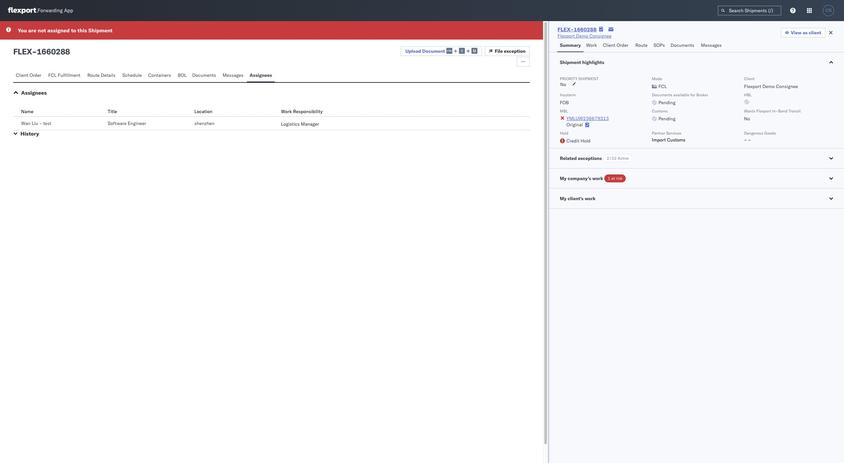 Task type: locate. For each thing, give the bounding box(es) containing it.
flexport for no
[[757, 109, 772, 114]]

1 horizontal spatial consignee
[[777, 83, 799, 89]]

0 horizontal spatial order
[[29, 72, 41, 78]]

customs down services
[[668, 137, 686, 143]]

1 horizontal spatial assignees
[[250, 72, 272, 78]]

1 pending from the top
[[659, 100, 676, 106]]

documents up "shipment highlights" button
[[671, 42, 695, 48]]

client for the rightmost client order button
[[604, 42, 616, 48]]

1 horizontal spatial work
[[587, 42, 598, 48]]

1 vertical spatial hold
[[581, 138, 591, 144]]

client
[[604, 42, 616, 48], [16, 72, 28, 78], [745, 76, 755, 81]]

1 vertical spatial documents button
[[190, 69, 220, 82]]

upload
[[406, 48, 421, 54]]

1 vertical spatial work
[[281, 109, 292, 115]]

assignees inside button
[[250, 72, 272, 78]]

flexport left in-
[[757, 109, 772, 114]]

file
[[495, 48, 503, 54]]

1 vertical spatial fcl
[[659, 83, 668, 89]]

0 vertical spatial hold
[[560, 131, 569, 136]]

exception
[[504, 48, 526, 54]]

fcl down the mode
[[659, 83, 668, 89]]

1 vertical spatial route
[[87, 72, 100, 78]]

1 vertical spatial demo
[[763, 83, 775, 89]]

demo up in-
[[763, 83, 775, 89]]

fcl inside button
[[48, 72, 57, 78]]

demo
[[577, 33, 589, 39], [763, 83, 775, 89]]

1 horizontal spatial documents button
[[669, 39, 699, 52]]

original
[[567, 122, 583, 128]]

1 my from the top
[[560, 176, 567, 182]]

order left route button
[[617, 42, 629, 48]]

messages
[[702, 42, 722, 48], [223, 72, 244, 78]]

shipment right the this
[[88, 27, 113, 34]]

fcl for fcl
[[659, 83, 668, 89]]

work down flexport demo consignee link
[[587, 42, 598, 48]]

0 vertical spatial client order button
[[601, 39, 633, 52]]

client down flex on the left top of page
[[16, 72, 28, 78]]

1 horizontal spatial demo
[[763, 83, 775, 89]]

0 vertical spatial shipment
[[88, 27, 113, 34]]

no
[[561, 82, 567, 87], [745, 116, 751, 122]]

highlights
[[583, 59, 605, 65]]

shenzhen
[[195, 120, 215, 126]]

1 horizontal spatial order
[[617, 42, 629, 48]]

no down priority at the top right of the page
[[561, 82, 567, 87]]

0 vertical spatial messages
[[702, 42, 722, 48]]

customs up partner
[[653, 109, 668, 114]]

0 vertical spatial pending
[[659, 100, 676, 106]]

0 vertical spatial assignees button
[[247, 69, 275, 82]]

0 vertical spatial order
[[617, 42, 629, 48]]

0 vertical spatial fcl
[[48, 72, 57, 78]]

1660288
[[574, 26, 597, 33], [37, 47, 70, 56]]

hold up credit
[[560, 131, 569, 136]]

services
[[667, 131, 682, 136]]

my inside button
[[560, 196, 567, 202]]

0 horizontal spatial no
[[561, 82, 567, 87]]

documents button
[[669, 39, 699, 52], [190, 69, 220, 82]]

bol button
[[175, 69, 190, 82]]

2 horizontal spatial client
[[745, 76, 755, 81]]

containers button
[[146, 69, 175, 82]]

0 horizontal spatial client order button
[[13, 69, 46, 82]]

0 horizontal spatial messages
[[223, 72, 244, 78]]

0 horizontal spatial fcl
[[48, 72, 57, 78]]

fcl
[[48, 72, 57, 78], [659, 83, 668, 89]]

priority shipment
[[560, 76, 599, 81]]

logistics manager
[[281, 121, 319, 127]]

1 vertical spatial consignee
[[777, 83, 799, 89]]

0 vertical spatial no
[[561, 82, 567, 87]]

shipment up priority at the top right of the page
[[560, 59, 582, 65]]

client up hbl
[[745, 76, 755, 81]]

0 vertical spatial messages button
[[699, 39, 726, 52]]

2 my from the top
[[560, 196, 567, 202]]

client order button up highlights
[[601, 39, 633, 52]]

1 horizontal spatial client
[[604, 42, 616, 48]]

documents down the mode
[[653, 92, 673, 97]]

route button
[[633, 39, 652, 52]]

pending
[[659, 100, 676, 106], [659, 116, 676, 122]]

to
[[71, 27, 76, 34]]

flexport for fob
[[745, 83, 762, 89]]

view as client button
[[781, 28, 826, 38]]

work inside button
[[587, 42, 598, 48]]

1 horizontal spatial shipment
[[560, 59, 582, 65]]

client order right work button
[[604, 42, 629, 48]]

1660288 up the flexport demo consignee
[[574, 26, 597, 33]]

0 vertical spatial flexport
[[558, 33, 575, 39]]

0 horizontal spatial consignee
[[590, 33, 612, 39]]

-
[[32, 47, 37, 56], [39, 120, 42, 126], [745, 137, 748, 143], [749, 137, 752, 143]]

0 vertical spatial demo
[[577, 33, 589, 39]]

flexport up hbl
[[745, 83, 762, 89]]

documents right bol button
[[192, 72, 216, 78]]

client order down flex on the left top of page
[[16, 72, 41, 78]]

documents button right bol
[[190, 69, 220, 82]]

flexport
[[558, 33, 575, 39], [745, 83, 762, 89], [757, 109, 772, 114]]

route
[[636, 42, 648, 48], [87, 72, 100, 78]]

client order button down flex on the left top of page
[[13, 69, 46, 82]]

2/22 active
[[607, 156, 629, 161]]

work responsibility
[[281, 109, 323, 115]]

0 vertical spatial assignees
[[250, 72, 272, 78]]

documents
[[671, 42, 695, 48], [192, 72, 216, 78], [653, 92, 673, 97]]

1 vertical spatial shipment
[[560, 59, 582, 65]]

client right work button
[[604, 42, 616, 48]]

flex - 1660288
[[13, 47, 70, 56]]

demo down flex-1660288 link at right
[[577, 33, 589, 39]]

work
[[587, 42, 598, 48], [281, 109, 292, 115]]

1 vertical spatial 1660288
[[37, 47, 70, 56]]

for
[[691, 92, 696, 97]]

1 horizontal spatial messages
[[702, 42, 722, 48]]

1660288 down assigned
[[37, 47, 70, 56]]

you
[[18, 27, 27, 34]]

client for client order button to the bottom
[[16, 72, 28, 78]]

hold right credit
[[581, 138, 591, 144]]

1 vertical spatial flexport
[[745, 83, 762, 89]]

work left 1
[[593, 176, 604, 182]]

work up logistics
[[281, 109, 292, 115]]

shipment
[[88, 27, 113, 34], [560, 59, 582, 65]]

0 horizontal spatial shipment
[[88, 27, 113, 34]]

1 vertical spatial pending
[[659, 116, 676, 122]]

pending down documents available for broker
[[659, 100, 676, 106]]

0 horizontal spatial demo
[[577, 33, 589, 39]]

2 vertical spatial flexport
[[757, 109, 772, 114]]

1 vertical spatial assignees button
[[21, 89, 47, 96]]

1 vertical spatial my
[[560, 196, 567, 202]]

0 vertical spatial route
[[636, 42, 648, 48]]

route left sops
[[636, 42, 648, 48]]

work right client's at the top of the page
[[585, 196, 596, 202]]

1 vertical spatial client order
[[16, 72, 41, 78]]

not
[[38, 27, 46, 34]]

partner services import customs
[[653, 131, 686, 143]]

1 horizontal spatial client order
[[604, 42, 629, 48]]

work
[[593, 176, 604, 182], [585, 196, 596, 202]]

0 horizontal spatial route
[[87, 72, 100, 78]]

1 vertical spatial assignees
[[21, 89, 47, 96]]

forwarding
[[38, 7, 63, 14]]

work for work
[[587, 42, 598, 48]]

work for my company's work
[[593, 176, 604, 182]]

1 horizontal spatial route
[[636, 42, 648, 48]]

0 vertical spatial work
[[593, 176, 604, 182]]

flexport inside wants flexport in-bond transit no
[[757, 109, 772, 114]]

no down wants
[[745, 116, 751, 122]]

work button
[[584, 39, 601, 52]]

0 vertical spatial work
[[587, 42, 598, 48]]

pending for customs
[[659, 116, 676, 122]]

1 vertical spatial customs
[[668, 137, 686, 143]]

2 vertical spatial documents
[[653, 92, 673, 97]]

software engineer
[[108, 120, 146, 126]]

0 vertical spatial consignee
[[590, 33, 612, 39]]

route left the details
[[87, 72, 100, 78]]

name
[[21, 109, 33, 115]]

details
[[101, 72, 116, 78]]

pending up services
[[659, 116, 676, 122]]

client order
[[604, 42, 629, 48], [16, 72, 41, 78]]

my left the company's
[[560, 176, 567, 182]]

2 pending from the top
[[659, 116, 676, 122]]

wants flexport in-bond transit no
[[745, 109, 802, 122]]

hold
[[560, 131, 569, 136], [581, 138, 591, 144]]

documents button up "shipment highlights" button
[[669, 39, 699, 52]]

0 vertical spatial documents
[[671, 42, 695, 48]]

as
[[803, 30, 808, 36]]

no inside wants flexport in-bond transit no
[[745, 116, 751, 122]]

dangerous goods - -
[[745, 131, 777, 143]]

1 horizontal spatial no
[[745, 116, 751, 122]]

consignee up work button
[[590, 33, 612, 39]]

flexport inside client flexport demo consignee incoterm fob
[[745, 83, 762, 89]]

order down flex - 1660288
[[29, 72, 41, 78]]

1 horizontal spatial hold
[[581, 138, 591, 144]]

related exceptions
[[560, 155, 602, 161]]

1 horizontal spatial 1660288
[[574, 26, 597, 33]]

flex-1660288 link
[[558, 26, 597, 33]]

1 vertical spatial work
[[585, 196, 596, 202]]

os
[[826, 8, 833, 13]]

fulfillment
[[58, 72, 80, 78]]

fcl left the fulfillment
[[48, 72, 57, 78]]

consignee up bond
[[777, 83, 799, 89]]

1 horizontal spatial fcl
[[659, 83, 668, 89]]

0 horizontal spatial assignees
[[21, 89, 47, 96]]

file exception button
[[485, 46, 530, 56], [485, 46, 530, 56]]

flex
[[13, 47, 32, 56]]

my left client's at the top of the page
[[560, 196, 567, 202]]

1 vertical spatial order
[[29, 72, 41, 78]]

client flexport demo consignee incoterm fob
[[560, 76, 799, 106]]

1 vertical spatial messages button
[[220, 69, 247, 82]]

consignee
[[590, 33, 612, 39], [777, 83, 799, 89]]

0 vertical spatial documents button
[[669, 39, 699, 52]]

dangerous
[[745, 131, 764, 136]]

my client's work button
[[550, 189, 845, 209]]

credit
[[567, 138, 580, 144]]

1 vertical spatial no
[[745, 116, 751, 122]]

partner
[[653, 131, 666, 136]]

0 horizontal spatial documents button
[[190, 69, 220, 82]]

flexport down flex-
[[558, 33, 575, 39]]

1 vertical spatial client order button
[[13, 69, 46, 82]]

0 horizontal spatial messages button
[[220, 69, 247, 82]]

0 vertical spatial my
[[560, 176, 567, 182]]

route for route details
[[87, 72, 100, 78]]

0 horizontal spatial client
[[16, 72, 28, 78]]

history button
[[20, 130, 39, 137]]

work inside button
[[585, 196, 596, 202]]

1
[[608, 176, 611, 181]]

0 horizontal spatial work
[[281, 109, 292, 115]]

schedule
[[122, 72, 142, 78]]



Task type: describe. For each thing, give the bounding box(es) containing it.
manager
[[301, 121, 319, 127]]

shipment
[[579, 76, 599, 81]]

document
[[423, 48, 445, 54]]

fcl fulfillment
[[48, 72, 80, 78]]

exceptions
[[578, 155, 602, 161]]

logistics
[[281, 121, 300, 127]]

2/22
[[607, 156, 617, 161]]

liu
[[32, 120, 38, 126]]

upload document
[[406, 48, 445, 54]]

in-
[[773, 109, 779, 114]]

fcl for fcl fulfillment
[[48, 72, 57, 78]]

order for client order button to the bottom
[[29, 72, 41, 78]]

company's
[[568, 176, 592, 182]]

forwarding app link
[[8, 7, 73, 14]]

route details
[[87, 72, 116, 78]]

are
[[28, 27, 36, 34]]

shipment inside button
[[560, 59, 582, 65]]

this
[[78, 27, 87, 34]]

customs inside partner services import customs
[[668, 137, 686, 143]]

flex-1660288
[[558, 26, 597, 33]]

1 horizontal spatial client order button
[[601, 39, 633, 52]]

flex-
[[558, 26, 574, 33]]

forwarding app
[[38, 7, 73, 14]]

Search Shipments (/) text field
[[718, 6, 782, 16]]

work for work responsibility
[[281, 109, 292, 115]]

goods
[[765, 131, 777, 136]]

import
[[653, 137, 666, 143]]

history
[[20, 130, 39, 137]]

software
[[108, 120, 127, 126]]

fob
[[560, 100, 569, 106]]

1 vertical spatial documents
[[192, 72, 216, 78]]

route for route
[[636, 42, 648, 48]]

view as client
[[792, 30, 822, 36]]

sops
[[654, 42, 666, 48]]

risk
[[616, 176, 623, 181]]

mode
[[653, 76, 663, 81]]

incoterm
[[560, 92, 576, 97]]

flexport demo consignee link
[[558, 33, 612, 39]]

containers
[[148, 72, 171, 78]]

os button
[[822, 3, 837, 18]]

shipment highlights button
[[550, 52, 845, 72]]

1 horizontal spatial assignees button
[[247, 69, 275, 82]]

1 vertical spatial messages
[[223, 72, 244, 78]]

you are not assigned to this shipment
[[18, 27, 113, 34]]

assigned
[[47, 27, 70, 34]]

related
[[560, 155, 577, 161]]

schedule button
[[120, 69, 146, 82]]

summary
[[560, 42, 581, 48]]

consignee inside client flexport demo consignee incoterm fob
[[777, 83, 799, 89]]

test
[[43, 120, 51, 126]]

pending for documents available for broker
[[659, 100, 676, 106]]

upload document button
[[401, 46, 482, 56]]

client
[[810, 30, 822, 36]]

wan liu - test
[[21, 120, 51, 126]]

ymluw236679313
[[567, 116, 609, 121]]

available
[[674, 92, 690, 97]]

my client's work
[[560, 196, 596, 202]]

bond
[[779, 109, 788, 114]]

sops button
[[652, 39, 669, 52]]

credit hold
[[567, 138, 591, 144]]

at
[[612, 176, 615, 181]]

client's
[[568, 196, 584, 202]]

flexport. image
[[8, 7, 38, 14]]

client inside client flexport demo consignee incoterm fob
[[745, 76, 755, 81]]

0 horizontal spatial assignees button
[[21, 89, 47, 96]]

0 horizontal spatial hold
[[560, 131, 569, 136]]

ymluw236679313 button
[[567, 116, 609, 121]]

0 vertical spatial customs
[[653, 109, 668, 114]]

0 vertical spatial client order
[[604, 42, 629, 48]]

my for my company's work
[[560, 176, 567, 182]]

active
[[618, 156, 629, 161]]

my company's work
[[560, 176, 604, 182]]

my for my client's work
[[560, 196, 567, 202]]

hbl
[[745, 92, 752, 97]]

priority
[[560, 76, 578, 81]]

app
[[64, 7, 73, 14]]

0 vertical spatial 1660288
[[574, 26, 597, 33]]

work for my client's work
[[585, 196, 596, 202]]

transit
[[789, 109, 802, 114]]

demo inside client flexport demo consignee incoterm fob
[[763, 83, 775, 89]]

shipment highlights
[[560, 59, 605, 65]]

mbl
[[560, 109, 569, 114]]

demo inside flexport demo consignee link
[[577, 33, 589, 39]]

0 horizontal spatial 1660288
[[37, 47, 70, 56]]

documents available for broker
[[653, 92, 709, 97]]

fcl fulfillment button
[[46, 69, 85, 82]]

broker
[[697, 92, 709, 97]]

title
[[108, 109, 117, 115]]

wants
[[745, 109, 756, 114]]

engineer
[[128, 120, 146, 126]]

0 horizontal spatial client order
[[16, 72, 41, 78]]

summary button
[[558, 39, 584, 52]]

1 horizontal spatial messages button
[[699, 39, 726, 52]]

responsibility
[[293, 109, 323, 115]]

view
[[792, 30, 802, 36]]

location
[[195, 109, 213, 115]]

1 at risk
[[608, 176, 623, 181]]

order for the rightmost client order button
[[617, 42, 629, 48]]



Task type: vqa. For each thing, say whether or not it's contained in the screenshot.
"flex-1660288" link
yes



